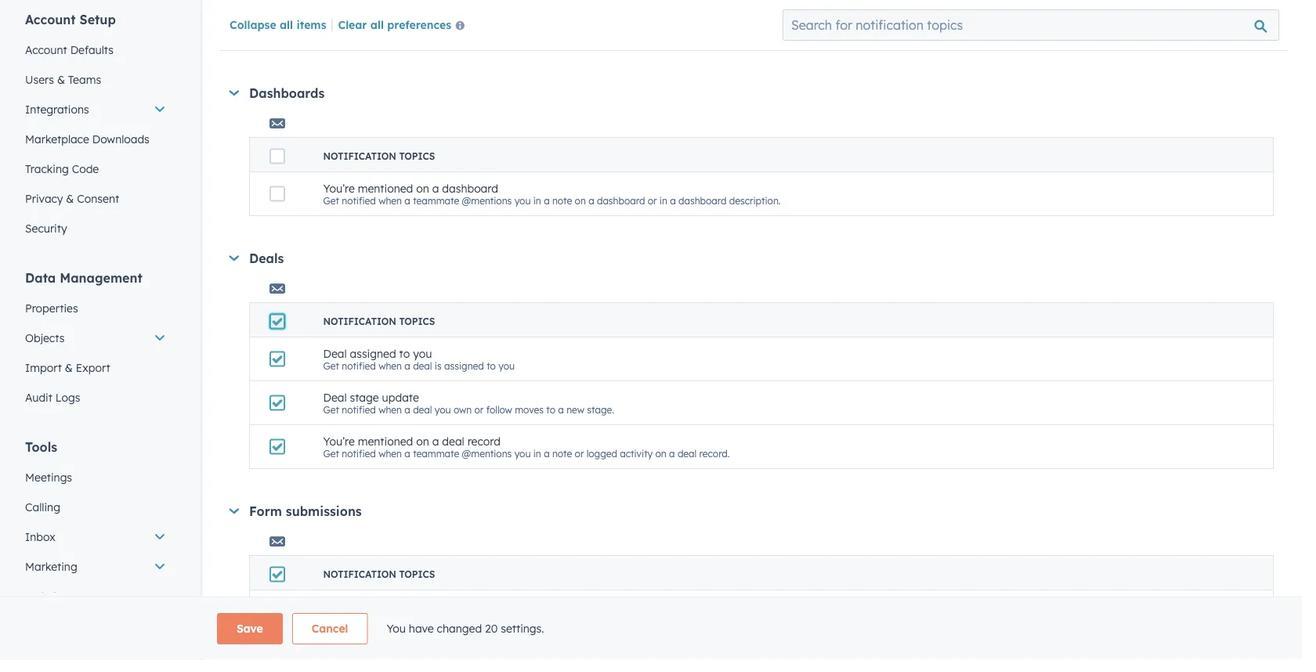 Task type: describe. For each thing, give the bounding box(es) containing it.
you inside 'you're mentioned on a dashboard get notified when a teammate @mentions you in a note on a dashboard or in a dashboard description.'
[[515, 195, 531, 207]]

security link
[[16, 214, 176, 244]]

collapse all items button
[[230, 17, 326, 31]]

teammate for deal
[[413, 448, 459, 460]]

submissions
[[286, 504, 362, 520]]

or inside you're mentioned on a contact record get notified when a teammate @mentions you in a note or logged activity on a contact record.
[[575, 30, 584, 41]]

a inside deal assigned to you get notified when a deal is assigned to you
[[405, 360, 411, 372]]

import & export
[[25, 361, 110, 375]]

notification for dashboards
[[323, 150, 396, 162]]

teams
[[68, 73, 101, 87]]

caret image
[[229, 509, 239, 514]]

cancel
[[312, 622, 348, 636]]

items
[[297, 17, 326, 31]]

have
[[409, 622, 434, 636]]

dashboards button
[[229, 85, 1274, 101]]

you're mentioned on a deal record get notified when a teammate @mentions you in a note or logged activity on a deal record.
[[323, 434, 730, 460]]

2 horizontal spatial dashboard
[[679, 195, 727, 207]]

@mentions for deal
[[462, 448, 512, 460]]

tracking code
[[25, 162, 99, 176]]

deal assigned to you get notified when a deal is assigned to you
[[323, 347, 515, 372]]

users & teams
[[25, 73, 101, 87]]

audit logs link
[[16, 383, 176, 413]]

you're mentioned on a dashboard get notified when a teammate @mentions you in a note on a dashboard or in a dashboard description.
[[323, 181, 781, 207]]

form submissions
[[249, 504, 362, 520]]

settings.
[[501, 622, 544, 636]]

security
[[25, 222, 67, 235]]

preferences
[[387, 17, 452, 31]]

audit logs
[[25, 391, 80, 405]]

you're for you're mentioned on a dashboard
[[323, 181, 355, 195]]

update
[[382, 390, 419, 404]]

deal inside deal assigned to you get notified when a deal is assigned to you
[[413, 360, 432, 372]]

0 horizontal spatial to
[[399, 347, 410, 360]]

export
[[76, 361, 110, 375]]

get inside form submission get notified when a visitor or contact submits a hubspot form you're subscribed to.
[[323, 613, 339, 625]]

you inside you're mentioned on a contact record get notified when a teammate @mentions you in a note or logged activity on a contact record.
[[515, 30, 531, 41]]

notification topics for deals
[[323, 316, 435, 328]]

logged for you're mentioned on a deal record
[[587, 448, 617, 460]]

meetings link
[[16, 463, 176, 493]]

notified inside 'you're mentioned on a dashboard get notified when a teammate @mentions you in a note on a dashboard or in a dashboard description.'
[[342, 195, 376, 207]]

hubspot
[[537, 613, 576, 625]]

account for account setup
[[25, 12, 76, 27]]

deals
[[249, 251, 284, 266]]

collapse
[[230, 17, 276, 31]]

Search for notification topics search field
[[783, 9, 1280, 41]]

visitor
[[413, 613, 440, 625]]

properties
[[25, 302, 78, 315]]

or inside deal stage update get notified when a deal you own or follow moves to a new stage.
[[475, 404, 484, 416]]

form submissions button
[[229, 504, 1274, 520]]

form for form submissions
[[249, 504, 282, 520]]

when inside you're mentioned on a deal record get notified when a teammate @mentions you in a note or logged activity on a deal record.
[[379, 448, 402, 460]]

downloads
[[92, 132, 150, 146]]

teammate for contact
[[413, 30, 459, 41]]

stage.
[[587, 404, 614, 416]]

properties link
[[16, 294, 176, 324]]

marketing
[[25, 560, 77, 574]]

calling link
[[16, 493, 176, 523]]

data management element
[[16, 270, 176, 413]]

setup
[[80, 12, 116, 27]]

website button
[[16, 582, 176, 612]]

you
[[387, 622, 406, 636]]

data management
[[25, 270, 142, 286]]

notified inside form submission get notified when a visitor or contact submits a hubspot form you're subscribed to.
[[342, 613, 376, 625]]

objects
[[25, 332, 65, 345]]

is
[[435, 360, 442, 372]]

teammate inside 'you're mentioned on a dashboard get notified when a teammate @mentions you in a note on a dashboard or in a dashboard description.'
[[413, 195, 459, 207]]

get inside you're mentioned on a contact record get notified when a teammate @mentions you in a note or logged activity on a contact record.
[[323, 30, 339, 41]]

note for you're mentioned on a deal record
[[552, 448, 572, 460]]

you're for you're mentioned on a deal record
[[323, 434, 355, 448]]

& for consent
[[66, 192, 74, 206]]

clear
[[338, 17, 367, 31]]

when inside form submission get notified when a visitor or contact submits a hubspot form you're subscribed to.
[[379, 613, 402, 625]]

stage
[[350, 390, 379, 404]]

account setup
[[25, 12, 116, 27]]

subscribed
[[632, 613, 680, 625]]

marketplace downloads
[[25, 132, 150, 146]]

& for teams
[[57, 73, 65, 87]]

privacy & consent link
[[16, 184, 176, 214]]

users & teams link
[[16, 65, 176, 95]]

notified inside you're mentioned on a deal record get notified when a teammate @mentions you in a note or logged activity on a deal record.
[[342, 448, 376, 460]]

deal inside deal stage update get notified when a deal you own or follow moves to a new stage.
[[413, 404, 432, 416]]

dashboards
[[249, 85, 325, 101]]

record. for you're mentioned on a contact record
[[714, 30, 745, 41]]

audit
[[25, 391, 52, 405]]

users
[[25, 73, 54, 87]]

0 horizontal spatial dashboard
[[442, 181, 498, 195]]

record for you're mentioned on a contact record
[[485, 16, 518, 30]]

1 horizontal spatial assigned
[[444, 360, 484, 372]]

tracking code link
[[16, 154, 176, 184]]

in inside you're mentioned on a contact record get notified when a teammate @mentions you in a note or logged activity on a contact record.
[[533, 30, 541, 41]]

privacy & consent
[[25, 192, 119, 206]]

moves
[[515, 404, 544, 416]]

notification topics for dashboards
[[323, 150, 435, 162]]

data
[[25, 270, 56, 286]]

tools element
[[16, 439, 176, 661]]

clear all preferences
[[338, 17, 452, 31]]

calling
[[25, 501, 60, 514]]

in inside you're mentioned on a deal record get notified when a teammate @mentions you in a note or logged activity on a deal record.
[[533, 448, 541, 460]]

submits
[[491, 613, 526, 625]]

logs
[[56, 391, 80, 405]]

integrations button
[[16, 95, 176, 125]]

deal for deal assigned to you
[[323, 347, 347, 360]]

deal for deal stage update
[[323, 390, 347, 404]]

or inside you're mentioned on a deal record get notified when a teammate @mentions you in a note or logged activity on a deal record.
[[575, 448, 584, 460]]

integrations
[[25, 103, 89, 116]]

notification for deals
[[323, 316, 396, 328]]

save
[[237, 622, 263, 636]]

import & export link
[[16, 353, 176, 383]]

caret image for deals
[[229, 256, 239, 261]]

save button
[[217, 614, 283, 645]]

1 horizontal spatial to
[[487, 360, 496, 372]]

to.
[[683, 613, 694, 625]]

consent
[[77, 192, 119, 206]]

topics for dashboards
[[399, 150, 435, 162]]



Task type: vqa. For each thing, say whether or not it's contained in the screenshot.
Shop
no



Task type: locate. For each thing, give the bounding box(es) containing it.
mentioned inside you're mentioned on a deal record get notified when a teammate @mentions you in a note or logged activity on a deal record.
[[358, 434, 413, 448]]

1 vertical spatial account
[[25, 43, 67, 57]]

objects button
[[16, 324, 176, 353]]

website
[[25, 590, 67, 604]]

in
[[533, 30, 541, 41], [533, 195, 541, 207], [660, 195, 668, 207], [533, 448, 541, 460]]

record. up form submissions dropdown button
[[700, 448, 730, 460]]

0 vertical spatial logged
[[587, 30, 617, 41]]

1 horizontal spatial dashboard
[[597, 195, 645, 207]]

4 get from the top
[[323, 404, 339, 416]]

2 activity from the top
[[620, 448, 653, 460]]

form right caret image
[[249, 504, 282, 520]]

1 vertical spatial deal
[[323, 390, 347, 404]]

1 vertical spatial teammate
[[413, 195, 459, 207]]

@mentions inside you're mentioned on a contact record get notified when a teammate @mentions you in a note or logged activity on a contact record.
[[462, 30, 512, 41]]

0 horizontal spatial assigned
[[350, 347, 396, 360]]

2 vertical spatial teammate
[[413, 448, 459, 460]]

0 vertical spatial notification
[[323, 150, 396, 162]]

logged inside you're mentioned on a contact record get notified when a teammate @mentions you in a note or logged activity on a contact record.
[[587, 30, 617, 41]]

0 vertical spatial account
[[25, 12, 76, 27]]

activity for you're mentioned on a contact record
[[620, 30, 653, 41]]

you inside you're mentioned on a deal record get notified when a teammate @mentions you in a note or logged activity on a deal record.
[[515, 448, 531, 460]]

record. for you're mentioned on a deal record
[[700, 448, 730, 460]]

get inside deal assigned to you get notified when a deal is assigned to you
[[323, 360, 339, 372]]

& inside users & teams 'link'
[[57, 73, 65, 87]]

you're mentioned on a contact record get notified when a teammate @mentions you in a note or logged activity on a contact record.
[[323, 16, 745, 41]]

2 vertical spatial &
[[65, 361, 73, 375]]

teammate inside you're mentioned on a deal record get notified when a teammate @mentions you in a note or logged activity on a deal record.
[[413, 448, 459, 460]]

form
[[579, 613, 600, 625]]

all for clear
[[371, 17, 384, 31]]

import
[[25, 361, 62, 375]]

description.
[[729, 195, 781, 207]]

inbox button
[[16, 523, 176, 553]]

20
[[485, 622, 498, 636]]

0 vertical spatial you're
[[323, 16, 355, 30]]

get inside you're mentioned on a deal record get notified when a teammate @mentions you in a note or logged activity on a deal record.
[[323, 448, 339, 460]]

record. inside you're mentioned on a deal record get notified when a teammate @mentions you in a note or logged activity on a deal record.
[[700, 448, 730, 460]]

2 mentioned from the top
[[358, 181, 413, 195]]

notification
[[323, 150, 396, 162], [323, 316, 396, 328], [323, 569, 396, 581]]

5 get from the top
[[323, 448, 339, 460]]

1 logged from the top
[[587, 30, 617, 41]]

2 deal from the top
[[323, 390, 347, 404]]

note
[[552, 30, 572, 41], [552, 195, 572, 207], [552, 448, 572, 460]]

form up cancel
[[323, 600, 350, 613]]

collapse all items
[[230, 17, 326, 31]]

account setup element
[[16, 11, 176, 244]]

&
[[57, 73, 65, 87], [66, 192, 74, 206], [65, 361, 73, 375]]

3 you're from the top
[[323, 434, 355, 448]]

record
[[485, 16, 518, 30], [468, 434, 501, 448]]

teammate inside you're mentioned on a contact record get notified when a teammate @mentions you in a note or logged activity on a contact record.
[[413, 30, 459, 41]]

contact inside form submission get notified when a visitor or contact submits a hubspot form you're subscribed to.
[[455, 613, 488, 625]]

deal
[[413, 360, 432, 372], [413, 404, 432, 416], [442, 434, 465, 448], [678, 448, 697, 460]]

mentioned for contact
[[358, 16, 413, 30]]

record. inside you're mentioned on a contact record get notified when a teammate @mentions you in a note or logged activity on a contact record.
[[714, 30, 745, 41]]

& inside privacy & consent link
[[66, 192, 74, 206]]

1 teammate from the top
[[413, 30, 459, 41]]

notification topics for form submissions
[[323, 569, 435, 581]]

to
[[399, 347, 410, 360], [487, 360, 496, 372], [546, 404, 556, 416]]

account up users
[[25, 43, 67, 57]]

record.
[[714, 30, 745, 41], [700, 448, 730, 460]]

notified inside you're mentioned on a contact record get notified when a teammate @mentions you in a note or logged activity on a contact record.
[[342, 30, 376, 41]]

0 vertical spatial note
[[552, 30, 572, 41]]

5 notified from the top
[[342, 448, 376, 460]]

2 notification from the top
[[323, 316, 396, 328]]

notified inside deal assigned to you get notified when a deal is assigned to you
[[342, 360, 376, 372]]

cancel button
[[292, 614, 368, 645]]

3 @mentions from the top
[[462, 448, 512, 460]]

2 vertical spatial notification topics
[[323, 569, 435, 581]]

mentioned for dashboard
[[358, 181, 413, 195]]

when inside deal assigned to you get notified when a deal is assigned to you
[[379, 360, 402, 372]]

@mentions for contact
[[462, 30, 512, 41]]

@mentions
[[462, 30, 512, 41], [462, 195, 512, 207], [462, 448, 512, 460]]

when inside deal stage update get notified when a deal you own or follow moves to a new stage.
[[379, 404, 402, 416]]

5 when from the top
[[379, 448, 402, 460]]

1 vertical spatial you're
[[323, 181, 355, 195]]

notification topics
[[323, 150, 435, 162], [323, 316, 435, 328], [323, 569, 435, 581]]

1 vertical spatial mentioned
[[358, 181, 413, 195]]

notified inside deal stage update get notified when a deal you own or follow moves to a new stage.
[[342, 404, 376, 416]]

1 mentioned from the top
[[358, 16, 413, 30]]

form for form submission get notified when a visitor or contact submits a hubspot form you're subscribed to.
[[323, 600, 350, 613]]

1 vertical spatial &
[[66, 192, 74, 206]]

when inside you're mentioned on a contact record get notified when a teammate @mentions you in a note or logged activity on a contact record.
[[379, 30, 402, 41]]

1 vertical spatial form
[[323, 600, 350, 613]]

1 note from the top
[[552, 30, 572, 41]]

tracking
[[25, 162, 69, 176]]

1 horizontal spatial form
[[323, 600, 350, 613]]

to right 'moves'
[[546, 404, 556, 416]]

2 notification topics from the top
[[323, 316, 435, 328]]

0 vertical spatial record.
[[714, 30, 745, 41]]

2 vertical spatial note
[[552, 448, 572, 460]]

6 notified from the top
[[342, 613, 376, 625]]

0 vertical spatial activity
[[620, 30, 653, 41]]

all inside button
[[371, 17, 384, 31]]

1 notification topics from the top
[[323, 150, 435, 162]]

account defaults link
[[16, 35, 176, 65]]

caret image for dashboards
[[229, 90, 239, 96]]

1 vertical spatial @mentions
[[462, 195, 512, 207]]

when inside 'you're mentioned on a dashboard get notified when a teammate @mentions you in a note on a dashboard or in a dashboard description.'
[[379, 195, 402, 207]]

@mentions inside you're mentioned on a deal record get notified when a teammate @mentions you in a note or logged activity on a deal record.
[[462, 448, 512, 460]]

privacy
[[25, 192, 63, 206]]

deals button
[[229, 251, 1274, 266]]

1 vertical spatial note
[[552, 195, 572, 207]]

note for you're mentioned on a contact record
[[552, 30, 572, 41]]

3 teammate from the top
[[413, 448, 459, 460]]

0 vertical spatial form
[[249, 504, 282, 520]]

topics for form submissions
[[399, 569, 435, 581]]

record inside you're mentioned on a contact record get notified when a teammate @mentions you in a note or logged activity on a contact record.
[[485, 16, 518, 30]]

deal
[[323, 347, 347, 360], [323, 390, 347, 404]]

you're inside 'you're mentioned on a dashboard get notified when a teammate @mentions you in a note on a dashboard or in a dashboard description.'
[[323, 181, 355, 195]]

3 note from the top
[[552, 448, 572, 460]]

deal inside deal stage update get notified when a deal you own or follow moves to a new stage.
[[323, 390, 347, 404]]

1 when from the top
[[379, 30, 402, 41]]

on
[[416, 16, 429, 30], [656, 30, 667, 41], [416, 181, 429, 195], [575, 195, 586, 207], [416, 434, 429, 448], [656, 448, 667, 460]]

mentioned inside you're mentioned on a contact record get notified when a teammate @mentions you in a note or logged activity on a contact record.
[[358, 16, 413, 30]]

note inside you're mentioned on a contact record get notified when a teammate @mentions you in a note or logged activity on a contact record.
[[552, 30, 572, 41]]

1 activity from the top
[[620, 30, 653, 41]]

1 vertical spatial record
[[468, 434, 501, 448]]

marketing button
[[16, 553, 176, 582]]

get inside deal stage update get notified when a deal you own or follow moves to a new stage.
[[323, 404, 339, 416]]

record for you're mentioned on a deal record
[[468, 434, 501, 448]]

activity inside you're mentioned on a deal record get notified when a teammate @mentions you in a note or logged activity on a deal record.
[[620, 448, 653, 460]]

2 vertical spatial mentioned
[[358, 434, 413, 448]]

account inside "link"
[[25, 43, 67, 57]]

all right the clear
[[371, 17, 384, 31]]

you're inside you're mentioned on a deal record get notified when a teammate @mentions you in a note or logged activity on a deal record.
[[323, 434, 355, 448]]

caret image inside dashboards dropdown button
[[229, 90, 239, 96]]

own
[[454, 404, 472, 416]]

logged for you're mentioned on a contact record
[[587, 30, 617, 41]]

3 when from the top
[[379, 360, 402, 372]]

2 @mentions from the top
[[462, 195, 512, 207]]

note inside 'you're mentioned on a dashboard get notified when a teammate @mentions you in a note on a dashboard or in a dashboard description.'
[[552, 195, 572, 207]]

0 vertical spatial deal
[[323, 347, 347, 360]]

or inside 'you're mentioned on a dashboard get notified when a teammate @mentions you in a note on a dashboard or in a dashboard description.'
[[648, 195, 657, 207]]

2 account from the top
[[25, 43, 67, 57]]

activity inside you're mentioned on a contact record get notified when a teammate @mentions you in a note or logged activity on a contact record.
[[620, 30, 653, 41]]

topics
[[399, 150, 435, 162], [399, 316, 435, 328], [399, 569, 435, 581]]

3 notified from the top
[[342, 360, 376, 372]]

to left is
[[399, 347, 410, 360]]

& for export
[[65, 361, 73, 375]]

when
[[379, 30, 402, 41], [379, 195, 402, 207], [379, 360, 402, 372], [379, 404, 402, 416], [379, 448, 402, 460], [379, 613, 402, 625]]

0 vertical spatial topics
[[399, 150, 435, 162]]

note inside you're mentioned on a deal record get notified when a teammate @mentions you in a note or logged activity on a deal record.
[[552, 448, 572, 460]]

1 account from the top
[[25, 12, 76, 27]]

mentioned inside 'you're mentioned on a dashboard get notified when a teammate @mentions you in a note on a dashboard or in a dashboard description.'
[[358, 181, 413, 195]]

assigned right is
[[444, 360, 484, 372]]

meetings
[[25, 471, 72, 485]]

assigned up the stage at bottom
[[350, 347, 396, 360]]

1 get from the top
[[323, 30, 339, 41]]

get inside 'you're mentioned on a dashboard get notified when a teammate @mentions you in a note on a dashboard or in a dashboard description.'
[[323, 195, 339, 207]]

0 vertical spatial notification topics
[[323, 150, 435, 162]]

you're for you're mentioned on a contact record
[[323, 16, 355, 30]]

1 vertical spatial notification topics
[[323, 316, 435, 328]]

@mentions inside 'you're mentioned on a dashboard get notified when a teammate @mentions you in a note on a dashboard or in a dashboard description.'
[[462, 195, 512, 207]]

topics for deals
[[399, 316, 435, 328]]

caret image left dashboards
[[229, 90, 239, 96]]

0 vertical spatial caret image
[[229, 90, 239, 96]]

1 horizontal spatial all
[[371, 17, 384, 31]]

caret image
[[229, 90, 239, 96], [229, 256, 239, 261]]

3 topics from the top
[[399, 569, 435, 581]]

all for collapse
[[280, 17, 293, 31]]

0 vertical spatial mentioned
[[358, 16, 413, 30]]

2 logged from the top
[[587, 448, 617, 460]]

0 vertical spatial teammate
[[413, 30, 459, 41]]

1 vertical spatial caret image
[[229, 256, 239, 261]]

6 when from the top
[[379, 613, 402, 625]]

0 horizontal spatial form
[[249, 504, 282, 520]]

you inside deal stage update get notified when a deal you own or follow moves to a new stage.
[[435, 404, 451, 416]]

3 get from the top
[[323, 360, 339, 372]]

code
[[72, 162, 99, 176]]

to inside deal stage update get notified when a deal you own or follow moves to a new stage.
[[546, 404, 556, 416]]

you're
[[323, 16, 355, 30], [323, 181, 355, 195], [323, 434, 355, 448]]

submission
[[353, 600, 411, 613]]

1 vertical spatial record.
[[700, 448, 730, 460]]

notified
[[342, 30, 376, 41], [342, 195, 376, 207], [342, 360, 376, 372], [342, 404, 376, 416], [342, 448, 376, 460], [342, 613, 376, 625]]

2 you're from the top
[[323, 181, 355, 195]]

marketplace
[[25, 132, 89, 146]]

caret image inside deals dropdown button
[[229, 256, 239, 261]]

2 note from the top
[[552, 195, 572, 207]]

1 notified from the top
[[342, 30, 376, 41]]

2 vertical spatial you're
[[323, 434, 355, 448]]

a
[[432, 16, 439, 30], [405, 30, 411, 41], [544, 30, 550, 41], [669, 30, 675, 41], [432, 181, 439, 195], [405, 195, 411, 207], [544, 195, 550, 207], [589, 195, 595, 207], [670, 195, 676, 207], [405, 360, 411, 372], [405, 404, 411, 416], [558, 404, 564, 416], [432, 434, 439, 448], [405, 448, 411, 460], [544, 448, 550, 460], [669, 448, 675, 460], [405, 613, 411, 625], [529, 613, 535, 625]]

0 vertical spatial &
[[57, 73, 65, 87]]

defaults
[[70, 43, 114, 57]]

2 topics from the top
[[399, 316, 435, 328]]

deal stage update get notified when a deal you own or follow moves to a new stage.
[[323, 390, 614, 416]]

2 teammate from the top
[[413, 195, 459, 207]]

& left export
[[65, 361, 73, 375]]

0 vertical spatial record
[[485, 16, 518, 30]]

4 when from the top
[[379, 404, 402, 416]]

& right privacy
[[66, 192, 74, 206]]

3 notification from the top
[[323, 569, 396, 581]]

1 you're from the top
[[323, 16, 355, 30]]

follow
[[486, 404, 512, 416]]

1 topics from the top
[[399, 150, 435, 162]]

or
[[575, 30, 584, 41], [648, 195, 657, 207], [475, 404, 484, 416], [575, 448, 584, 460], [443, 613, 452, 625]]

clear all preferences button
[[338, 16, 471, 35]]

1 notification from the top
[[323, 150, 396, 162]]

management
[[60, 270, 142, 286]]

you're inside you're mentioned on a contact record get notified when a teammate @mentions you in a note or logged activity on a contact record.
[[323, 16, 355, 30]]

& inside import & export link
[[65, 361, 73, 375]]

contact
[[442, 16, 482, 30], [678, 30, 712, 41], [455, 613, 488, 625]]

2 when from the top
[[379, 195, 402, 207]]

marketplace downloads link
[[16, 125, 176, 154]]

mentioned for deal
[[358, 434, 413, 448]]

caret image left deals on the top of the page
[[229, 256, 239, 261]]

logged inside you're mentioned on a deal record get notified when a teammate @mentions you in a note or logged activity on a deal record.
[[587, 448, 617, 460]]

1 vertical spatial activity
[[620, 448, 653, 460]]

activity for you're mentioned on a deal record
[[620, 448, 653, 460]]

dashboard
[[442, 181, 498, 195], [597, 195, 645, 207], [679, 195, 727, 207]]

all left items
[[280, 17, 293, 31]]

2 vertical spatial topics
[[399, 569, 435, 581]]

you
[[515, 30, 531, 41], [515, 195, 531, 207], [413, 347, 432, 360], [499, 360, 515, 372], [435, 404, 451, 416], [515, 448, 531, 460]]

or inside form submission get notified when a visitor or contact submits a hubspot form you're subscribed to.
[[443, 613, 452, 625]]

2 vertical spatial @mentions
[[462, 448, 512, 460]]

deal inside deal assigned to you get notified when a deal is assigned to you
[[323, 347, 347, 360]]

new
[[567, 404, 585, 416]]

record inside you're mentioned on a deal record get notified when a teammate @mentions you in a note or logged activity on a deal record.
[[468, 434, 501, 448]]

6 get from the top
[[323, 613, 339, 625]]

record. up dashboards dropdown button at the top
[[714, 30, 745, 41]]

inbox
[[25, 531, 55, 544]]

1 vertical spatial notification
[[323, 316, 396, 328]]

1 all from the left
[[280, 17, 293, 31]]

changed
[[437, 622, 482, 636]]

account defaults
[[25, 43, 114, 57]]

teammate
[[413, 30, 459, 41], [413, 195, 459, 207], [413, 448, 459, 460]]

1 deal from the top
[[323, 347, 347, 360]]

2 notified from the top
[[342, 195, 376, 207]]

form inside form submission get notified when a visitor or contact submits a hubspot form you're subscribed to.
[[323, 600, 350, 613]]

1 @mentions from the top
[[462, 30, 512, 41]]

0 vertical spatial @mentions
[[462, 30, 512, 41]]

form submission get notified when a visitor or contact submits a hubspot form you're subscribed to.
[[323, 600, 694, 625]]

2 horizontal spatial to
[[546, 404, 556, 416]]

3 notification topics from the top
[[323, 569, 435, 581]]

1 vertical spatial logged
[[587, 448, 617, 460]]

2 get from the top
[[323, 195, 339, 207]]

tools
[[25, 440, 57, 455]]

notification for form submissions
[[323, 569, 396, 581]]

& right users
[[57, 73, 65, 87]]

you're
[[603, 613, 630, 625]]

1 caret image from the top
[[229, 90, 239, 96]]

4 notified from the top
[[342, 404, 376, 416]]

2 all from the left
[[371, 17, 384, 31]]

account for account defaults
[[25, 43, 67, 57]]

1 vertical spatial topics
[[399, 316, 435, 328]]

3 mentioned from the top
[[358, 434, 413, 448]]

2 caret image from the top
[[229, 256, 239, 261]]

2 vertical spatial notification
[[323, 569, 396, 581]]

account up account defaults
[[25, 12, 76, 27]]

you have changed 20 settings.
[[387, 622, 544, 636]]

0 horizontal spatial all
[[280, 17, 293, 31]]

to up deal stage update get notified when a deal you own or follow moves to a new stage.
[[487, 360, 496, 372]]



